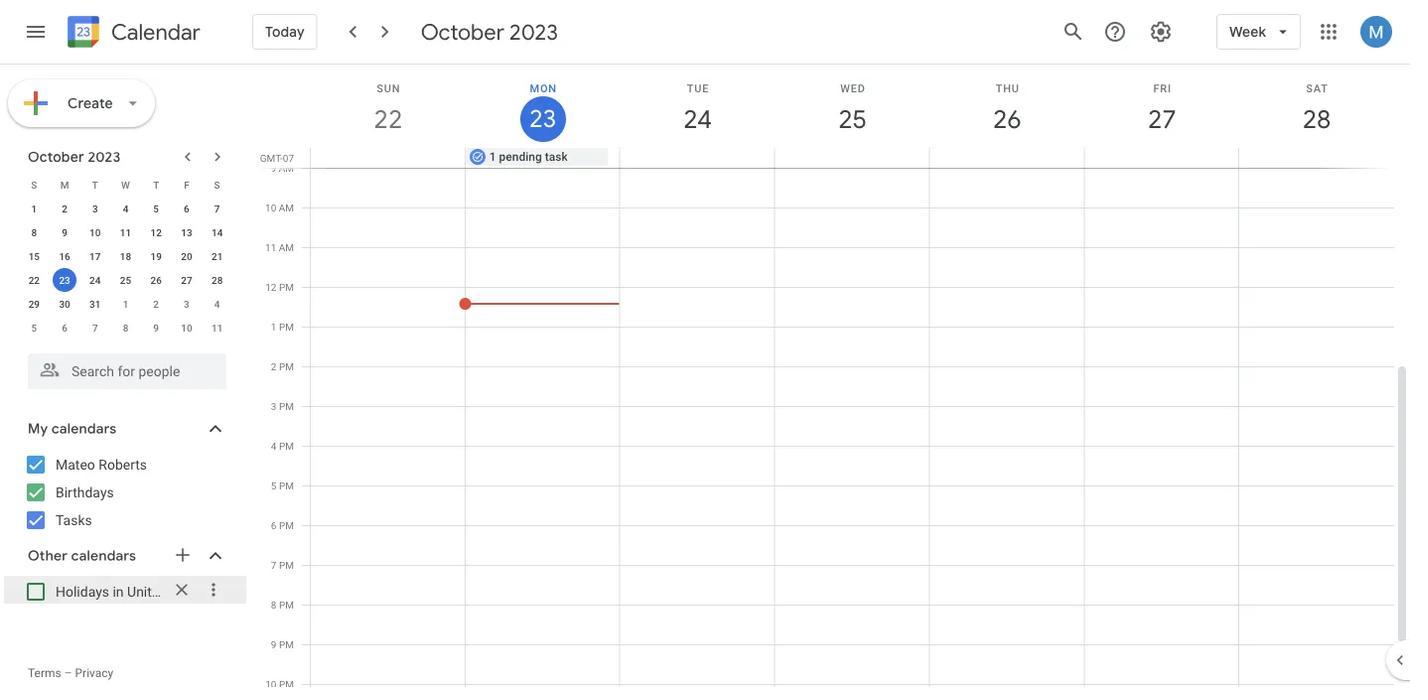 Task type: locate. For each thing, give the bounding box(es) containing it.
1 vertical spatial 6
[[62, 322, 67, 334]]

row group
[[19, 197, 232, 340]]

1 up november 8 element
[[123, 298, 128, 310]]

2 horizontal spatial 7
[[271, 559, 277, 571]]

3 cell from the left
[[775, 148, 929, 168]]

0 horizontal spatial 5
[[31, 322, 37, 334]]

2 horizontal spatial 11
[[265, 241, 276, 253]]

0 horizontal spatial 28
[[211, 274, 223, 286]]

october
[[421, 18, 504, 46], [28, 148, 84, 166]]

7
[[214, 203, 220, 214], [92, 322, 98, 334], [271, 559, 277, 571]]

2 pm from the top
[[279, 321, 294, 333]]

6 for 6 pm
[[271, 519, 277, 531]]

pm up 1 pm
[[279, 281, 294, 293]]

2 horizontal spatial 4
[[271, 440, 277, 452]]

1 vertical spatial 4
[[214, 298, 220, 310]]

8 down 7 pm
[[271, 599, 277, 611]]

0 vertical spatial 3
[[92, 203, 98, 214]]

13 element
[[175, 220, 199, 244]]

1 vertical spatial 27
[[181, 274, 192, 286]]

1 vertical spatial 28
[[211, 274, 223, 286]]

calendars inside other calendars dropdown button
[[71, 547, 136, 565]]

mon 23
[[528, 82, 557, 135]]

15
[[28, 250, 40, 262]]

row group containing 1
[[19, 197, 232, 340]]

october 2023 up mon at the left of the page
[[421, 18, 558, 46]]

6 down 30 element
[[62, 322, 67, 334]]

0 horizontal spatial 10
[[89, 226, 101, 238]]

1 horizontal spatial 2
[[153, 298, 159, 310]]

main drawer image
[[24, 20, 48, 44]]

28 down 21
[[211, 274, 223, 286]]

0 vertical spatial 23
[[528, 103, 555, 135]]

s right the f
[[214, 179, 220, 191]]

2 vertical spatial 6
[[271, 519, 277, 531]]

0 vertical spatial 26
[[992, 103, 1020, 136]]

holidays in united states list item
[[4, 574, 246, 608]]

1 horizontal spatial 23
[[528, 103, 555, 135]]

1 horizontal spatial 5
[[153, 203, 159, 214]]

3 down 2 pm at the left of page
[[271, 400, 277, 412]]

24 down tue
[[682, 103, 711, 136]]

7 pm from the top
[[279, 519, 294, 531]]

2 vertical spatial am
[[279, 241, 294, 253]]

3 up november 10 element on the top left of page
[[184, 298, 189, 310]]

1 vertical spatial 8
[[123, 322, 128, 334]]

24 down 17 on the left
[[89, 274, 101, 286]]

sat
[[1306, 82, 1328, 94]]

0 horizontal spatial 2
[[62, 203, 67, 214]]

2 cell from the left
[[620, 148, 775, 168]]

4 up 11 element
[[123, 203, 128, 214]]

12 inside row
[[150, 226, 162, 238]]

26
[[992, 103, 1020, 136], [150, 274, 162, 286]]

1 vertical spatial 5
[[31, 322, 37, 334]]

calendar heading
[[107, 18, 200, 46]]

23 inside 'cell'
[[59, 274, 70, 286]]

9 for 9 pm
[[271, 638, 277, 650]]

1 left pending
[[489, 150, 496, 164]]

3 am from the top
[[279, 241, 294, 253]]

1 vertical spatial 2023
[[88, 148, 121, 166]]

2 horizontal spatial 3
[[271, 400, 277, 412]]

am for 11 am
[[279, 241, 294, 253]]

2 horizontal spatial 8
[[271, 599, 277, 611]]

12 inside 'grid'
[[265, 281, 277, 293]]

1 pending task button
[[465, 148, 608, 166]]

25 down the 18 on the left top of the page
[[120, 274, 131, 286]]

2 row from the top
[[19, 197, 232, 220]]

pm for 8 pm
[[279, 599, 294, 611]]

9 for 9 am
[[271, 162, 276, 174]]

november 3 element
[[175, 292, 199, 316]]

5 down 29 element
[[31, 322, 37, 334]]

12
[[150, 226, 162, 238], [265, 281, 277, 293]]

29 element
[[22, 292, 46, 316]]

9
[[271, 162, 276, 174], [62, 226, 67, 238], [153, 322, 159, 334], [271, 638, 277, 650]]

pm down '5 pm'
[[279, 519, 294, 531]]

3
[[92, 203, 98, 214], [184, 298, 189, 310], [271, 400, 277, 412]]

pm up '5 pm'
[[279, 440, 294, 452]]

5 up 12 element
[[153, 203, 159, 214]]

22 down sun
[[373, 103, 401, 136]]

10 pm from the top
[[279, 638, 294, 650]]

november 4 element
[[205, 292, 229, 316]]

1 horizontal spatial 4
[[214, 298, 220, 310]]

pm up 8 pm
[[279, 559, 294, 571]]

28 element
[[205, 268, 229, 292]]

27 inside october 2023 grid
[[181, 274, 192, 286]]

1 row from the top
[[19, 173, 232, 197]]

5 down 4 pm
[[271, 480, 277, 492]]

1 pending task
[[489, 150, 568, 164]]

calendars up mateo
[[52, 420, 116, 438]]

1 horizontal spatial 10
[[181, 322, 192, 334]]

0 vertical spatial 4
[[123, 203, 128, 214]]

27 link
[[1139, 96, 1185, 142]]

tasks
[[56, 512, 92, 528]]

0 vertical spatial am
[[279, 162, 294, 174]]

26 down 19
[[150, 274, 162, 286]]

october 2023
[[421, 18, 558, 46], [28, 148, 121, 166]]

6 up the 13 element
[[184, 203, 189, 214]]

8 pm
[[271, 599, 294, 611]]

0 vertical spatial october
[[421, 18, 504, 46]]

23 up 30
[[59, 274, 70, 286]]

1 vertical spatial 3
[[184, 298, 189, 310]]

2 horizontal spatial 5
[[271, 480, 277, 492]]

2 vertical spatial 11
[[211, 322, 223, 334]]

1 horizontal spatial 11
[[211, 322, 223, 334]]

settings menu image
[[1149, 20, 1173, 44]]

1 vertical spatial 10
[[89, 226, 101, 238]]

3 for 3 pm
[[271, 400, 277, 412]]

9 left 07
[[271, 162, 276, 174]]

2 am from the top
[[279, 202, 294, 213]]

26 element
[[144, 268, 168, 292]]

27 down fri
[[1147, 103, 1175, 136]]

1
[[489, 150, 496, 164], [31, 203, 37, 214], [123, 298, 128, 310], [271, 321, 277, 333]]

create
[[68, 94, 113, 112]]

11 am
[[265, 241, 294, 253]]

16 element
[[53, 244, 77, 268]]

10
[[265, 202, 276, 213], [89, 226, 101, 238], [181, 322, 192, 334]]

t left the f
[[153, 179, 159, 191]]

1 down 12 pm
[[271, 321, 277, 333]]

cell down 28 link
[[1239, 148, 1393, 168]]

29
[[28, 298, 40, 310]]

0 vertical spatial calendars
[[52, 420, 116, 438]]

november 8 element
[[114, 316, 138, 340]]

12 for 12
[[150, 226, 162, 238]]

10 up 11 am
[[265, 202, 276, 213]]

october 2023 up m
[[28, 148, 121, 166]]

2 for 2 pm
[[271, 360, 277, 372]]

mateo
[[56, 456, 95, 473]]

cell down 27 link
[[1084, 148, 1239, 168]]

22 down 15 at the left of the page
[[28, 274, 40, 286]]

0 horizontal spatial 22
[[28, 274, 40, 286]]

2 horizontal spatial 10
[[265, 202, 276, 213]]

11 up the 18 on the left top of the page
[[120, 226, 131, 238]]

in
[[113, 583, 124, 600]]

am up 10 am
[[279, 162, 294, 174]]

9 pm from the top
[[279, 599, 294, 611]]

am
[[279, 162, 294, 174], [279, 202, 294, 213], [279, 241, 294, 253]]

28 down sat
[[1301, 103, 1330, 136]]

0 horizontal spatial 23
[[59, 274, 70, 286]]

9 up 16 element
[[62, 226, 67, 238]]

6 pm from the top
[[279, 480, 294, 492]]

5 pm
[[271, 480, 294, 492]]

2 t from the left
[[153, 179, 159, 191]]

6 row from the top
[[19, 292, 232, 316]]

30 element
[[53, 292, 77, 316]]

7 row from the top
[[19, 316, 232, 340]]

23 cell
[[49, 268, 80, 292]]

row
[[19, 173, 232, 197], [19, 197, 232, 220], [19, 220, 232, 244], [19, 244, 232, 268], [19, 268, 232, 292], [19, 292, 232, 316], [19, 316, 232, 340]]

8 up 15 element
[[31, 226, 37, 238]]

7 pm
[[271, 559, 294, 571]]

sun
[[377, 82, 401, 94]]

row containing 15
[[19, 244, 232, 268]]

1 horizontal spatial t
[[153, 179, 159, 191]]

0 horizontal spatial s
[[31, 179, 37, 191]]

2 horizontal spatial 6
[[271, 519, 277, 531]]

1 am from the top
[[279, 162, 294, 174]]

0 horizontal spatial 11
[[120, 226, 131, 238]]

2023 up mon at the left of the page
[[509, 18, 558, 46]]

1 vertical spatial october 2023
[[28, 148, 121, 166]]

0 vertical spatial 25
[[837, 103, 865, 136]]

roberts
[[99, 456, 147, 473]]

10 for 10 am
[[265, 202, 276, 213]]

holidays in united states
[[56, 583, 210, 600]]

25 inside wed 25
[[837, 103, 865, 136]]

2
[[62, 203, 67, 214], [153, 298, 159, 310], [271, 360, 277, 372]]

2 down 26 element
[[153, 298, 159, 310]]

3 pm from the top
[[279, 360, 294, 372]]

2 vertical spatial 4
[[271, 440, 277, 452]]

24
[[682, 103, 711, 136], [89, 274, 101, 286]]

1 vertical spatial 25
[[120, 274, 131, 286]]

7 up 8 pm
[[271, 559, 277, 571]]

0 horizontal spatial 25
[[120, 274, 131, 286]]

2 vertical spatial 3
[[271, 400, 277, 412]]

1 horizontal spatial 12
[[265, 281, 277, 293]]

pm down 8 pm
[[279, 638, 294, 650]]

23, today element
[[53, 268, 77, 292]]

25
[[837, 103, 865, 136], [120, 274, 131, 286]]

pm for 3 pm
[[279, 400, 294, 412]]

6 down '5 pm'
[[271, 519, 277, 531]]

1 vertical spatial 26
[[150, 274, 162, 286]]

row containing 22
[[19, 268, 232, 292]]

7 for 7 pm
[[271, 559, 277, 571]]

10 for 10 element
[[89, 226, 101, 238]]

pm for 12 pm
[[279, 281, 294, 293]]

calendar element
[[64, 12, 200, 56]]

november 2 element
[[144, 292, 168, 316]]

row containing 5
[[19, 316, 232, 340]]

11 inside 'grid'
[[265, 241, 276, 253]]

None search field
[[0, 346, 246, 389]]

cell down 22 link
[[311, 148, 465, 168]]

1 horizontal spatial 22
[[373, 103, 401, 136]]

11 element
[[114, 220, 138, 244]]

calendars
[[52, 420, 116, 438], [71, 547, 136, 565]]

2 inside 'grid'
[[271, 360, 277, 372]]

28
[[1301, 103, 1330, 136], [211, 274, 223, 286]]

9 down november 2 element
[[153, 322, 159, 334]]

Search for people text field
[[40, 354, 214, 389]]

2 vertical spatial 7
[[271, 559, 277, 571]]

0 vertical spatial 11
[[120, 226, 131, 238]]

0 vertical spatial 6
[[184, 203, 189, 214]]

november 5 element
[[22, 316, 46, 340]]

0 horizontal spatial 7
[[92, 322, 98, 334]]

cell down 26 link
[[929, 148, 1084, 168]]

10 down november 3 element
[[181, 322, 192, 334]]

grid
[[254, 65, 1410, 688]]

0 horizontal spatial 6
[[62, 322, 67, 334]]

1 horizontal spatial october
[[421, 18, 504, 46]]

11 down november 4 element
[[211, 322, 223, 334]]

0 horizontal spatial 26
[[150, 274, 162, 286]]

1 vertical spatial am
[[279, 202, 294, 213]]

0 vertical spatial 8
[[31, 226, 37, 238]]

t left w
[[92, 179, 98, 191]]

s
[[31, 179, 37, 191], [214, 179, 220, 191]]

0 horizontal spatial october 2023
[[28, 148, 121, 166]]

1 vertical spatial 22
[[28, 274, 40, 286]]

7 inside 'grid'
[[271, 559, 277, 571]]

5 pm from the top
[[279, 440, 294, 452]]

tue 24
[[682, 82, 711, 136]]

3 pm
[[271, 400, 294, 412]]

7 inside november 7 'element'
[[92, 322, 98, 334]]

0 vertical spatial october 2023
[[421, 18, 558, 46]]

5 row from the top
[[19, 268, 232, 292]]

2 vertical spatial 5
[[271, 480, 277, 492]]

1 horizontal spatial s
[[214, 179, 220, 191]]

pm for 5 pm
[[279, 480, 294, 492]]

0 vertical spatial 24
[[682, 103, 711, 136]]

24 inside october 2023 grid
[[89, 274, 101, 286]]

20
[[181, 250, 192, 262]]

1 vertical spatial 12
[[265, 281, 277, 293]]

1 s from the left
[[31, 179, 37, 191]]

1 vertical spatial 24
[[89, 274, 101, 286]]

4
[[123, 203, 128, 214], [214, 298, 220, 310], [271, 440, 277, 452]]

0 horizontal spatial 27
[[181, 274, 192, 286]]

2 s from the left
[[214, 179, 220, 191]]

am down 9 am
[[279, 202, 294, 213]]

0 vertical spatial 10
[[265, 202, 276, 213]]

pm up 3 pm
[[279, 360, 294, 372]]

cell down "25" link
[[775, 148, 929, 168]]

0 vertical spatial 2
[[62, 203, 67, 214]]

0 horizontal spatial october
[[28, 148, 84, 166]]

2023 down the create
[[88, 148, 121, 166]]

26 inside 'grid'
[[992, 103, 1020, 136]]

0 horizontal spatial 12
[[150, 226, 162, 238]]

4 pm from the top
[[279, 400, 294, 412]]

0 vertical spatial 2023
[[509, 18, 558, 46]]

9 down 8 pm
[[271, 638, 277, 650]]

5
[[153, 203, 159, 214], [31, 322, 37, 334], [271, 480, 277, 492]]

2 for november 2 element
[[153, 298, 159, 310]]

2023
[[509, 18, 558, 46], [88, 148, 121, 166]]

6 inside 'grid'
[[271, 519, 277, 531]]

12 down 11 am
[[265, 281, 277, 293]]

holidays
[[56, 583, 109, 600]]

calendars for my calendars
[[52, 420, 116, 438]]

28 link
[[1294, 96, 1340, 142]]

7 up 14 element at the left of page
[[214, 203, 220, 214]]

4 inside 'grid'
[[271, 440, 277, 452]]

3 up 10 element
[[92, 203, 98, 214]]

8
[[31, 226, 37, 238], [123, 322, 128, 334], [271, 599, 277, 611]]

11
[[120, 226, 131, 238], [265, 241, 276, 253], [211, 322, 223, 334]]

4 row from the top
[[19, 244, 232, 268]]

1 inside november 1 element
[[123, 298, 128, 310]]

12 up 19
[[150, 226, 162, 238]]

am up 12 pm
[[279, 241, 294, 253]]

25 down the wed
[[837, 103, 865, 136]]

birthdays
[[56, 484, 114, 500]]

2 pm
[[271, 360, 294, 372]]

8 down november 1 element
[[123, 322, 128, 334]]

2 vertical spatial 8
[[271, 599, 277, 611]]

1 pm from the top
[[279, 281, 294, 293]]

f
[[184, 179, 189, 191]]

0 horizontal spatial t
[[92, 179, 98, 191]]

4 up '5 pm'
[[271, 440, 277, 452]]

3 row from the top
[[19, 220, 232, 244]]

0 horizontal spatial 8
[[31, 226, 37, 238]]

cell
[[311, 148, 465, 168], [620, 148, 775, 168], [775, 148, 929, 168], [929, 148, 1084, 168], [1084, 148, 1239, 168], [1239, 148, 1393, 168]]

0 vertical spatial 28
[[1301, 103, 1330, 136]]

calendars inside my calendars dropdown button
[[52, 420, 116, 438]]

24 element
[[83, 268, 107, 292]]

november 6 element
[[53, 316, 77, 340]]

tue
[[687, 82, 709, 94]]

1 vertical spatial 11
[[265, 241, 276, 253]]

8 pm from the top
[[279, 559, 294, 571]]

23
[[528, 103, 555, 135], [59, 274, 70, 286]]

0 vertical spatial 7
[[214, 203, 220, 214]]

3 for november 3 element
[[184, 298, 189, 310]]

6
[[184, 203, 189, 214], [62, 322, 67, 334], [271, 519, 277, 531]]

7 down 31 element
[[92, 322, 98, 334]]

1 inside 1 pending task button
[[489, 150, 496, 164]]

pm down 4 pm
[[279, 480, 294, 492]]

1 vertical spatial 23
[[59, 274, 70, 286]]

10 up 17 on the left
[[89, 226, 101, 238]]

2 down m
[[62, 203, 67, 214]]

calendars up in
[[71, 547, 136, 565]]

2 vertical spatial 2
[[271, 360, 277, 372]]

pm for 1 pm
[[279, 321, 294, 333]]

27
[[1147, 103, 1175, 136], [181, 274, 192, 286]]

1 vertical spatial 2
[[153, 298, 159, 310]]

22 element
[[22, 268, 46, 292]]

cell down 24 link
[[620, 148, 775, 168]]

pm
[[279, 281, 294, 293], [279, 321, 294, 333], [279, 360, 294, 372], [279, 400, 294, 412], [279, 440, 294, 452], [279, 480, 294, 492], [279, 519, 294, 531], [279, 559, 294, 571], [279, 599, 294, 611], [279, 638, 294, 650]]

27 down "20"
[[181, 274, 192, 286]]

26 down thu
[[992, 103, 1020, 136]]

pm down 7 pm
[[279, 599, 294, 611]]

1 vertical spatial 7
[[92, 322, 98, 334]]

2 up 3 pm
[[271, 360, 277, 372]]

task
[[545, 150, 568, 164]]

1 vertical spatial october
[[28, 148, 84, 166]]

11 down 10 am
[[265, 241, 276, 253]]

12 element
[[144, 220, 168, 244]]

privacy
[[75, 666, 113, 680]]

0 horizontal spatial 24
[[89, 274, 101, 286]]

1 horizontal spatial 3
[[184, 298, 189, 310]]

pm down 2 pm at the left of page
[[279, 400, 294, 412]]

6 for november 6 element
[[62, 322, 67, 334]]

gmt-
[[260, 152, 283, 164]]

28 inside october 2023 grid
[[211, 274, 223, 286]]

1 horizontal spatial 2023
[[509, 18, 558, 46]]

16
[[59, 250, 70, 262]]

pm up 2 pm at the left of page
[[279, 321, 294, 333]]

1 horizontal spatial 27
[[1147, 103, 1175, 136]]

23 down mon at the left of the page
[[528, 103, 555, 135]]

4 down 28 element
[[214, 298, 220, 310]]

s left m
[[31, 179, 37, 191]]



Task type: vqa. For each thing, say whether or not it's contained in the screenshot.
topmost 44
no



Task type: describe. For each thing, give the bounding box(es) containing it.
terms – privacy
[[28, 666, 113, 680]]

1 horizontal spatial october 2023
[[421, 18, 558, 46]]

sat 28
[[1301, 82, 1330, 136]]

add other calendars image
[[173, 545, 193, 565]]

terms
[[28, 666, 61, 680]]

1 for 1 pm
[[271, 321, 277, 333]]

november 1 element
[[114, 292, 138, 316]]

10 am
[[265, 202, 294, 213]]

other calendars button
[[4, 540, 246, 572]]

19 element
[[144, 244, 168, 268]]

mon
[[530, 82, 557, 94]]

pending
[[499, 150, 542, 164]]

my calendars list
[[4, 449, 246, 536]]

17
[[89, 250, 101, 262]]

23 link
[[520, 96, 566, 142]]

8 for 8 pm
[[271, 599, 277, 611]]

15 element
[[22, 244, 46, 268]]

october 2023 grid
[[19, 173, 232, 340]]

pm for 4 pm
[[279, 440, 294, 452]]

1 horizontal spatial 7
[[214, 203, 220, 214]]

0 horizontal spatial 4
[[123, 203, 128, 214]]

24 link
[[675, 96, 721, 142]]

1 pending task row
[[302, 148, 1410, 168]]

19
[[150, 250, 162, 262]]

sun 22
[[373, 82, 401, 136]]

21 element
[[205, 244, 229, 268]]

row containing 1
[[19, 197, 232, 220]]

fri 27
[[1147, 82, 1175, 136]]

create button
[[8, 79, 155, 127]]

other
[[28, 547, 68, 565]]

5 for november 5 element
[[31, 322, 37, 334]]

0 horizontal spatial 2023
[[88, 148, 121, 166]]

4 for november 4 element
[[214, 298, 220, 310]]

terms link
[[28, 666, 61, 680]]

22 inside october 2023 grid
[[28, 274, 40, 286]]

w
[[121, 179, 130, 191]]

11 for 11 element
[[120, 226, 131, 238]]

20 element
[[175, 244, 199, 268]]

31 element
[[83, 292, 107, 316]]

1 horizontal spatial 28
[[1301, 103, 1330, 136]]

5 for 5 pm
[[271, 480, 277, 492]]

1 cell from the left
[[311, 148, 465, 168]]

november 9 element
[[144, 316, 168, 340]]

10 for november 10 element on the top left of page
[[181, 322, 192, 334]]

1 pm
[[271, 321, 294, 333]]

25 element
[[114, 268, 138, 292]]

1 for 1 pending task
[[489, 150, 496, 164]]

10 element
[[83, 220, 107, 244]]

pm for 2 pm
[[279, 360, 294, 372]]

22 link
[[365, 96, 411, 142]]

4 for 4 pm
[[271, 440, 277, 452]]

november 10 element
[[175, 316, 199, 340]]

4 cell from the left
[[929, 148, 1084, 168]]

8 for november 8 element
[[123, 322, 128, 334]]

today
[[265, 23, 305, 41]]

0 vertical spatial 22
[[373, 103, 401, 136]]

5 cell from the left
[[1084, 148, 1239, 168]]

6 cell from the left
[[1239, 148, 1393, 168]]

today button
[[252, 8, 317, 56]]

23 inside "mon 23"
[[528, 103, 555, 135]]

1 up 15 element
[[31, 203, 37, 214]]

25 link
[[830, 96, 875, 142]]

m
[[60, 179, 69, 191]]

4 pm
[[271, 440, 294, 452]]

november 11 element
[[205, 316, 229, 340]]

18 element
[[114, 244, 138, 268]]

07
[[283, 152, 294, 164]]

9 am
[[271, 162, 294, 174]]

week button
[[1216, 8, 1301, 56]]

november 7 element
[[83, 316, 107, 340]]

other calendars
[[28, 547, 136, 565]]

6 pm
[[271, 519, 294, 531]]

21
[[211, 250, 223, 262]]

united
[[127, 583, 167, 600]]

row containing s
[[19, 173, 232, 197]]

grid containing 22
[[254, 65, 1410, 688]]

1 horizontal spatial 24
[[682, 103, 711, 136]]

–
[[64, 666, 72, 680]]

11 for 11 am
[[265, 241, 276, 253]]

12 pm
[[265, 281, 294, 293]]

17 element
[[83, 244, 107, 268]]

7 for november 7 'element'
[[92, 322, 98, 334]]

pm for 7 pm
[[279, 559, 294, 571]]

wed 25
[[837, 82, 866, 136]]

am for 9 am
[[279, 162, 294, 174]]

14
[[211, 226, 223, 238]]

mateo roberts
[[56, 456, 147, 473]]

27 element
[[175, 268, 199, 292]]

gmt-07
[[260, 152, 294, 164]]

privacy link
[[75, 666, 113, 680]]

1 horizontal spatial 6
[[184, 203, 189, 214]]

0 vertical spatial 5
[[153, 203, 159, 214]]

9 pm
[[271, 638, 294, 650]]

0 vertical spatial 27
[[1147, 103, 1175, 136]]

18
[[120, 250, 131, 262]]

my
[[28, 420, 48, 438]]

row containing 29
[[19, 292, 232, 316]]

13
[[181, 226, 192, 238]]

thu
[[996, 82, 1020, 94]]

9 for november 9 element
[[153, 322, 159, 334]]

12 for 12 pm
[[265, 281, 277, 293]]

week
[[1229, 23, 1266, 41]]

pm for 9 pm
[[279, 638, 294, 650]]

25 inside october 2023 grid
[[120, 274, 131, 286]]

calendars for other calendars
[[71, 547, 136, 565]]

26 inside row
[[150, 274, 162, 286]]

1 t from the left
[[92, 179, 98, 191]]

row containing 8
[[19, 220, 232, 244]]

26 link
[[984, 96, 1030, 142]]

pm for 6 pm
[[279, 519, 294, 531]]

0 horizontal spatial 3
[[92, 203, 98, 214]]

my calendars
[[28, 420, 116, 438]]

30
[[59, 298, 70, 310]]

1 for november 1 element
[[123, 298, 128, 310]]

fri
[[1153, 82, 1172, 94]]

wed
[[840, 82, 866, 94]]

calendar
[[111, 18, 200, 46]]

states
[[170, 583, 210, 600]]

11 for 'november 11' element
[[211, 322, 223, 334]]

am for 10 am
[[279, 202, 294, 213]]

14 element
[[205, 220, 229, 244]]

thu 26
[[992, 82, 1020, 136]]

31
[[89, 298, 101, 310]]

my calendars button
[[4, 413, 246, 445]]



